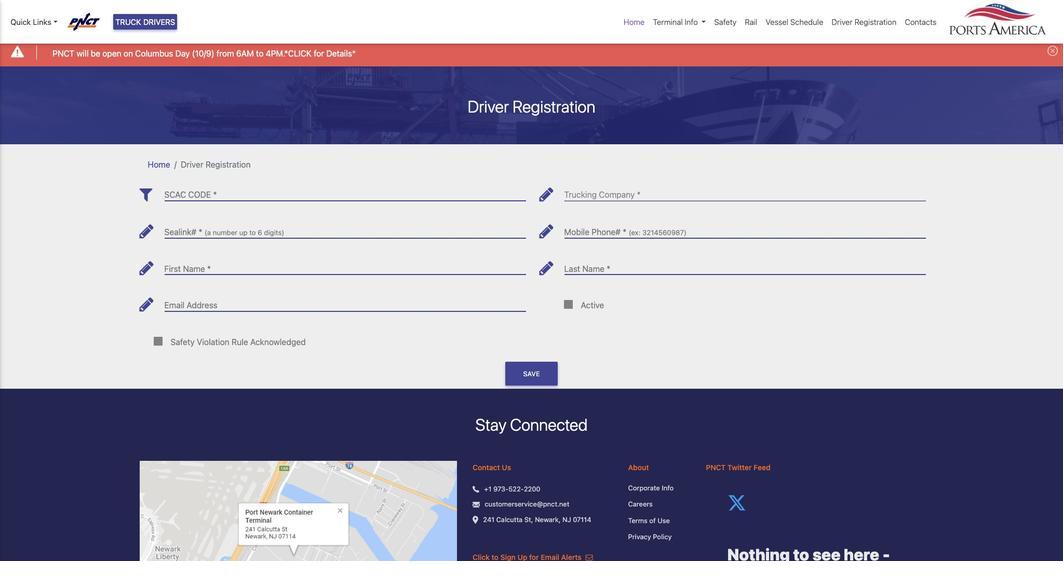 Task type: vqa. For each thing, say whether or not it's contained in the screenshot.
leftmost Cutoff
no



Task type: locate. For each thing, give the bounding box(es) containing it.
* down (a
[[207, 264, 211, 274]]

0 horizontal spatial driver registration
[[181, 160, 251, 169]]

241 calcutta st, newark, nj 07114 link
[[484, 515, 592, 526]]

terms
[[629, 517, 648, 525]]

driver
[[832, 17, 853, 26], [468, 96, 509, 116], [181, 160, 204, 169]]

to left 6
[[250, 229, 256, 237]]

* right company at the top
[[637, 190, 641, 200]]

info for terminal info
[[685, 17, 698, 26]]

3214560987)
[[643, 229, 687, 237]]

to
[[256, 49, 264, 58], [250, 229, 256, 237]]

First Name * text field
[[165, 256, 526, 275]]

07114
[[573, 516, 592, 524]]

* for last name *
[[607, 264, 611, 274]]

0 horizontal spatial home link
[[148, 160, 170, 169]]

1 vertical spatial driver registration
[[468, 96, 596, 116]]

info for corporate info
[[662, 484, 674, 493]]

2 horizontal spatial registration
[[855, 17, 897, 26]]

1 name from the left
[[183, 264, 205, 274]]

0 vertical spatial registration
[[855, 17, 897, 26]]

on
[[124, 49, 133, 58]]

save
[[524, 370, 540, 378]]

* for mobile phone# * (ex: 3214560987)
[[623, 228, 627, 237]]

contacts link
[[901, 12, 942, 32]]

1 horizontal spatial pnct
[[707, 464, 726, 472]]

of
[[650, 517, 656, 525]]

None text field
[[565, 219, 926, 238]]

terminal info link
[[649, 12, 711, 32]]

calcutta
[[497, 516, 523, 524]]

home link
[[620, 12, 649, 32], [148, 160, 170, 169]]

pnct will be open on columbus day (10/9) from 6am to 4pm.*click for details* alert
[[0, 38, 1064, 66]]

SCAC CODE * search field
[[165, 182, 526, 201]]

home link up the scac
[[148, 160, 170, 169]]

envelope o image
[[586, 554, 593, 562]]

2 vertical spatial driver
[[181, 160, 204, 169]]

1 vertical spatial safety
[[171, 338, 195, 347]]

2 name from the left
[[583, 264, 605, 274]]

info up 'careers' link
[[662, 484, 674, 493]]

0 vertical spatial safety
[[715, 17, 737, 26]]

1 vertical spatial driver
[[468, 96, 509, 116]]

4pm.*click
[[266, 49, 312, 58]]

1 vertical spatial to
[[250, 229, 256, 237]]

truck
[[115, 17, 141, 26]]

None text field
[[165, 219, 526, 238]]

safety
[[715, 17, 737, 26], [171, 338, 195, 347]]

us
[[502, 464, 512, 472]]

1 vertical spatial home
[[148, 160, 170, 169]]

* for trucking company *
[[637, 190, 641, 200]]

0 vertical spatial driver
[[832, 17, 853, 26]]

1 horizontal spatial driver registration
[[468, 96, 596, 116]]

* left (ex:
[[623, 228, 627, 237]]

safety for safety
[[715, 17, 737, 26]]

violation
[[197, 338, 230, 347]]

stay
[[476, 415, 507, 435]]

1 horizontal spatial home
[[624, 17, 645, 26]]

privacy policy link
[[629, 533, 691, 543]]

pnct will be open on columbus day (10/9) from 6am to 4pm.*click for details* link
[[53, 47, 356, 60]]

1 horizontal spatial registration
[[513, 96, 596, 116]]

1 vertical spatial info
[[662, 484, 674, 493]]

number
[[213, 229, 238, 237]]

pnct left will
[[53, 49, 74, 58]]

2 horizontal spatial driver
[[832, 17, 853, 26]]

save button
[[506, 362, 558, 386]]

0 horizontal spatial pnct
[[53, 49, 74, 58]]

safety for safety violation rule acknowledged
[[171, 338, 195, 347]]

safety left the rail
[[715, 17, 737, 26]]

0 horizontal spatial info
[[662, 484, 674, 493]]

phone#
[[592, 228, 621, 237]]

safety left violation
[[171, 338, 195, 347]]

scac
[[165, 190, 186, 200]]

active
[[581, 301, 605, 310]]

terms of use link
[[629, 517, 691, 527]]

+1 973-522-2200 link
[[485, 485, 541, 495]]

close image
[[1048, 46, 1059, 56]]

2 horizontal spatial driver registration
[[832, 17, 897, 26]]

safety inside "safety" link
[[715, 17, 737, 26]]

0 horizontal spatial safety
[[171, 338, 195, 347]]

last name *
[[565, 264, 611, 274]]

pnct
[[53, 49, 74, 58], [707, 464, 726, 472]]

pnct left 'twitter' on the bottom of the page
[[707, 464, 726, 472]]

trucking
[[565, 190, 597, 200]]

0 vertical spatial info
[[685, 17, 698, 26]]

safety violation rule acknowledged
[[171, 338, 306, 347]]

0 horizontal spatial driver
[[181, 160, 204, 169]]

to inside alert
[[256, 49, 264, 58]]

twitter
[[728, 464, 752, 472]]

home up the scac
[[148, 160, 170, 169]]

last
[[565, 264, 581, 274]]

* right last at right top
[[607, 264, 611, 274]]

0 horizontal spatial name
[[183, 264, 205, 274]]

name right first at the left top
[[183, 264, 205, 274]]

info right terminal at the top of the page
[[685, 17, 698, 26]]

973-
[[494, 485, 509, 494]]

* for scac code *
[[213, 190, 217, 200]]

1 horizontal spatial safety
[[715, 17, 737, 26]]

2 vertical spatial registration
[[206, 160, 251, 169]]

to right 6am
[[256, 49, 264, 58]]

trucking company *
[[565, 190, 641, 200]]

home link left terminal at the top of the page
[[620, 12, 649, 32]]

drivers
[[143, 17, 175, 26]]

(a
[[205, 229, 211, 237]]

careers
[[629, 501, 653, 509]]

*
[[213, 190, 217, 200], [637, 190, 641, 200], [199, 228, 203, 237], [623, 228, 627, 237], [207, 264, 211, 274], [607, 264, 611, 274]]

0 vertical spatial to
[[256, 49, 264, 58]]

1 horizontal spatial name
[[583, 264, 605, 274]]

* right code
[[213, 190, 217, 200]]

0 vertical spatial home
[[624, 17, 645, 26]]

home left terminal at the top of the page
[[624, 17, 645, 26]]

corporate info
[[629, 484, 674, 493]]

Trucking Company * text field
[[565, 182, 926, 201]]

acknowledged
[[250, 338, 306, 347]]

registration
[[855, 17, 897, 26], [513, 96, 596, 116], [206, 160, 251, 169]]

digits)
[[264, 229, 285, 237]]

vessel schedule link
[[762, 12, 828, 32]]

st,
[[525, 516, 534, 524]]

pnct twitter feed
[[707, 464, 771, 472]]

1 horizontal spatial home link
[[620, 12, 649, 32]]

email address
[[165, 301, 218, 310]]

0 vertical spatial pnct
[[53, 49, 74, 58]]

Last Name * text field
[[565, 256, 926, 275]]

pnct will be open on columbus day (10/9) from 6am to 4pm.*click for details*
[[53, 49, 356, 58]]

email
[[165, 301, 185, 310]]

1 horizontal spatial driver
[[468, 96, 509, 116]]

1 vertical spatial pnct
[[707, 464, 726, 472]]

careers link
[[629, 500, 691, 510]]

name right last at right top
[[583, 264, 605, 274]]

home
[[624, 17, 645, 26], [148, 160, 170, 169]]

pnct inside pnct will be open on columbus day (10/9) from 6am to 4pm.*click for details* link
[[53, 49, 74, 58]]

1 horizontal spatial info
[[685, 17, 698, 26]]

Email Address text field
[[165, 293, 526, 312]]

quick links
[[10, 17, 51, 26]]

0 horizontal spatial registration
[[206, 160, 251, 169]]

pnct for pnct will be open on columbus day (10/9) from 6am to 4pm.*click for details*
[[53, 49, 74, 58]]



Task type: describe. For each thing, give the bounding box(es) containing it.
contact us
[[473, 464, 512, 472]]

newark,
[[535, 516, 561, 524]]

pnct for pnct twitter feed
[[707, 464, 726, 472]]

policy
[[654, 533, 672, 542]]

quick
[[10, 17, 31, 26]]

rail
[[746, 17, 758, 26]]

day
[[176, 49, 190, 58]]

name for last
[[583, 264, 605, 274]]

from
[[217, 49, 234, 58]]

241 calcutta st, newark, nj 07114
[[484, 516, 592, 524]]

driver registration link
[[828, 12, 901, 32]]

code
[[188, 190, 211, 200]]

nj
[[563, 516, 572, 524]]

1 vertical spatial registration
[[513, 96, 596, 116]]

privacy policy
[[629, 533, 672, 542]]

vessel
[[766, 17, 789, 26]]

name for first
[[183, 264, 205, 274]]

links
[[33, 17, 51, 26]]

truck drivers link
[[113, 14, 177, 30]]

* left (a
[[199, 228, 203, 237]]

+1
[[485, 485, 492, 494]]

522-
[[509, 485, 524, 494]]

0 vertical spatial home link
[[620, 12, 649, 32]]

terminal info
[[654, 17, 698, 26]]

be
[[91, 49, 100, 58]]

+1 973-522-2200
[[485, 485, 541, 494]]

scac code *
[[165, 190, 217, 200]]

6
[[258, 229, 262, 237]]

terms of use
[[629, 517, 670, 525]]

mobile phone# * (ex: 3214560987)
[[565, 228, 687, 237]]

schedule
[[791, 17, 824, 26]]

safety link
[[711, 12, 741, 32]]

for
[[314, 49, 324, 58]]

(10/9)
[[192, 49, 215, 58]]

first
[[165, 264, 181, 274]]

connected
[[511, 415, 588, 435]]

columbus
[[135, 49, 173, 58]]

* for first name *
[[207, 264, 211, 274]]

company
[[599, 190, 635, 200]]

details*
[[327, 49, 356, 58]]

feed
[[754, 464, 771, 472]]

terminal
[[654, 17, 683, 26]]

customerservice@pnct.net
[[485, 501, 570, 509]]

contact
[[473, 464, 500, 472]]

to inside sealink# * (a number up to 6 digits)
[[250, 229, 256, 237]]

1 vertical spatial home link
[[148, 160, 170, 169]]

quick links link
[[10, 16, 58, 28]]

0 horizontal spatial home
[[148, 160, 170, 169]]

first name *
[[165, 264, 211, 274]]

open
[[103, 49, 121, 58]]

corporate info link
[[629, 484, 691, 494]]

0 vertical spatial driver registration
[[832, 17, 897, 26]]

customerservice@pnct.net link
[[485, 500, 570, 510]]

rail link
[[741, 12, 762, 32]]

241
[[484, 516, 495, 524]]

contacts
[[906, 17, 937, 26]]

2200
[[524, 485, 541, 494]]

vessel schedule
[[766, 17, 824, 26]]

privacy
[[629, 533, 652, 542]]

address
[[187, 301, 218, 310]]

use
[[658, 517, 670, 525]]

sealink#
[[165, 228, 197, 237]]

will
[[77, 49, 89, 58]]

mobile
[[565, 228, 590, 237]]

corporate
[[629, 484, 661, 493]]

6am
[[236, 49, 254, 58]]

about
[[629, 464, 649, 472]]

(ex:
[[629, 229, 641, 237]]

truck drivers
[[115, 17, 175, 26]]

2 vertical spatial driver registration
[[181, 160, 251, 169]]

up
[[240, 229, 248, 237]]

sealink# * (a number up to 6 digits)
[[165, 228, 285, 237]]

stay connected
[[476, 415, 588, 435]]

rule
[[232, 338, 248, 347]]



